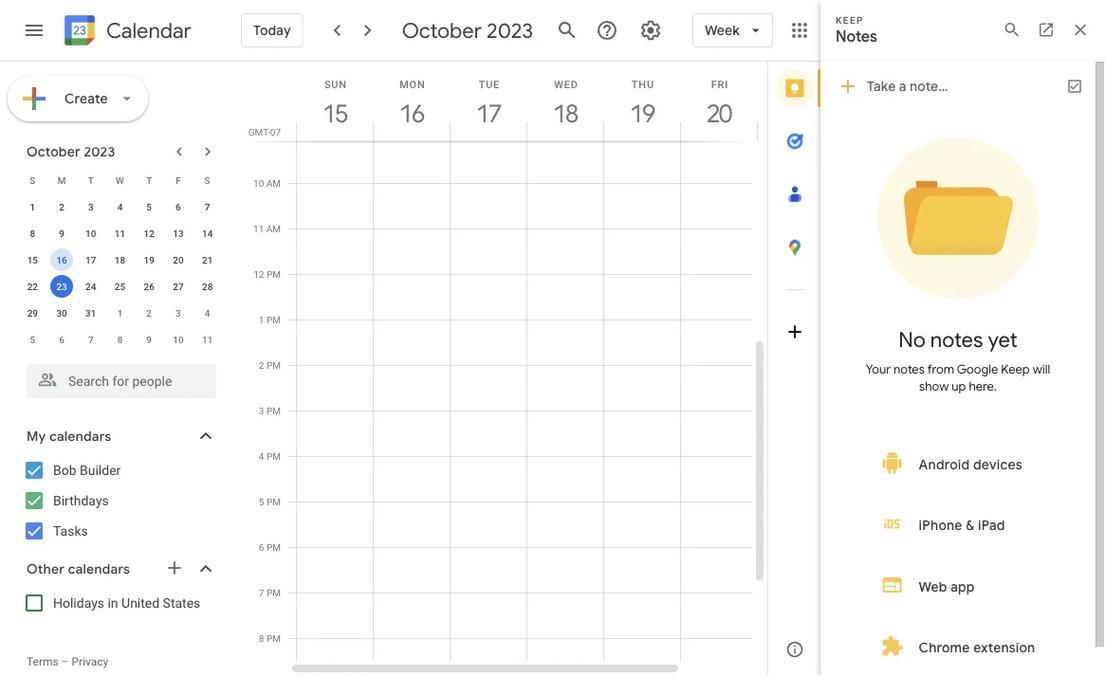 Task type: describe. For each thing, give the bounding box(es) containing it.
10 element
[[80, 222, 102, 245]]

am for 9 am
[[266, 132, 281, 143]]

15 link
[[314, 92, 357, 136]]

calendars for other calendars
[[68, 561, 130, 578]]

mon 16
[[399, 78, 426, 129]]

20 link
[[698, 92, 742, 136]]

m
[[58, 175, 66, 186]]

0 horizontal spatial 1
[[30, 201, 35, 213]]

my calendars
[[27, 428, 111, 445]]

11 for november 11 element
[[202, 334, 213, 345]]

28 element
[[196, 275, 219, 298]]

4 for november 4 element
[[205, 308, 210, 319]]

17 column header
[[450, 62, 528, 141]]

1 vertical spatial october 2023
[[27, 143, 115, 160]]

19 inside row
[[144, 254, 155, 266]]

wed
[[554, 78, 579, 90]]

0 horizontal spatial october
[[27, 143, 81, 160]]

12 for 12
[[144, 228, 155, 239]]

12 for 12 pm
[[254, 269, 264, 280]]

terms
[[27, 656, 59, 669]]

18 inside row
[[115, 254, 125, 266]]

14
[[202, 228, 213, 239]]

holidays in united states
[[53, 596, 201, 611]]

november 11 element
[[196, 328, 219, 351]]

united
[[122, 596, 160, 611]]

0 horizontal spatial 2023
[[84, 143, 115, 160]]

6 for november 6 element
[[59, 334, 64, 345]]

5 for 5 pm
[[259, 496, 264, 508]]

27 element
[[167, 275, 190, 298]]

8 for 8 pm
[[259, 633, 264, 644]]

2 s from the left
[[205, 175, 210, 186]]

tue 17
[[476, 78, 500, 129]]

30
[[56, 308, 67, 319]]

0 vertical spatial 3
[[88, 201, 94, 213]]

tasks
[[53, 523, 88, 539]]

Search for people text field
[[38, 364, 205, 399]]

side panel section
[[768, 62, 822, 677]]

privacy link
[[72, 656, 108, 669]]

privacy
[[72, 656, 108, 669]]

row containing 22
[[18, 273, 222, 300]]

19 link
[[621, 92, 665, 136]]

other
[[27, 561, 65, 578]]

sun 15
[[322, 78, 347, 129]]

19 column header
[[604, 62, 681, 141]]

19 inside thu 19
[[629, 98, 654, 129]]

5 pm
[[259, 496, 281, 508]]

calendar heading
[[103, 18, 192, 44]]

calendar element
[[61, 11, 192, 53]]

8 for november 8 element
[[117, 334, 123, 345]]

my calendars list
[[4, 456, 235, 547]]

november 6 element
[[50, 328, 73, 351]]

26 element
[[138, 275, 161, 298]]

22
[[27, 281, 38, 292]]

create
[[65, 90, 108, 107]]

17 element
[[80, 249, 102, 271]]

23, today element
[[50, 275, 73, 298]]

15 column header
[[296, 62, 374, 141]]

november 1 element
[[109, 302, 131, 325]]

sat column header
[[757, 62, 835, 141]]

pm for 8 pm
[[267, 633, 281, 644]]

16 inside cell
[[56, 254, 67, 266]]

9 am
[[259, 132, 281, 143]]

thu
[[632, 78, 655, 90]]

am for 10 am
[[266, 177, 281, 189]]

other calendars
[[27, 561, 130, 578]]

0 vertical spatial 2023
[[487, 17, 533, 44]]

12 pm
[[254, 269, 281, 280]]

14 element
[[196, 222, 219, 245]]

07
[[270, 126, 281, 138]]

row containing 1
[[18, 194, 222, 220]]

november 10 element
[[167, 328, 190, 351]]

in
[[108, 596, 118, 611]]

18 link
[[544, 92, 588, 136]]

w
[[116, 175, 124, 186]]

f
[[176, 175, 181, 186]]

bob builder
[[53, 463, 121, 478]]

20 inside column header
[[706, 98, 731, 129]]

0 vertical spatial october
[[402, 17, 482, 44]]

18 inside 'wed 18'
[[553, 98, 577, 129]]

27
[[173, 281, 184, 292]]

main drawer image
[[23, 19, 46, 42]]

17 inside column header
[[476, 98, 500, 129]]

terms link
[[27, 656, 59, 669]]

calendar
[[106, 18, 192, 44]]

29 element
[[21, 302, 44, 325]]

1 s from the left
[[30, 175, 35, 186]]

10 for 10 am
[[253, 177, 264, 189]]

1 horizontal spatial 6
[[176, 201, 181, 213]]

row group containing 1
[[18, 194, 222, 353]]

1 horizontal spatial october 2023
[[402, 17, 533, 44]]

am for 11 am
[[266, 223, 281, 234]]

18 element
[[109, 249, 131, 271]]

settings menu image
[[640, 19, 662, 42]]

my
[[27, 428, 46, 445]]

gmt-07
[[248, 126, 281, 138]]

15 inside sun 15
[[322, 98, 347, 129]]

0 vertical spatial 4
[[117, 201, 123, 213]]

0 vertical spatial 7
[[205, 201, 210, 213]]

13 element
[[167, 222, 190, 245]]

10 for november 10 element
[[173, 334, 184, 345]]

gmt-
[[248, 126, 270, 138]]

3 pm
[[259, 405, 281, 417]]

23
[[56, 281, 67, 292]]

pm for 7 pm
[[267, 587, 281, 599]]

wed 18
[[553, 78, 579, 129]]

november 4 element
[[196, 302, 219, 325]]

21
[[202, 254, 213, 266]]

sat
[[787, 78, 808, 90]]

1 vertical spatial 9
[[59, 228, 64, 239]]



Task type: vqa. For each thing, say whether or not it's contained in the screenshot.
8 element
no



Task type: locate. For each thing, give the bounding box(es) containing it.
1 horizontal spatial 17
[[476, 98, 500, 129]]

s left m
[[30, 175, 35, 186]]

18 column header
[[527, 62, 605, 141]]

1 vertical spatial 12
[[254, 269, 264, 280]]

7 pm
[[259, 587, 281, 599]]

2023
[[487, 17, 533, 44], [84, 143, 115, 160]]

3 row from the top
[[18, 220, 222, 247]]

pm for 5 pm
[[267, 496, 281, 508]]

1 horizontal spatial 5
[[146, 201, 152, 213]]

23 cell
[[47, 273, 76, 300]]

november 3 element
[[167, 302, 190, 325]]

november 9 element
[[138, 328, 161, 351]]

7 down "31" element
[[88, 334, 94, 345]]

7
[[205, 201, 210, 213], [88, 334, 94, 345], [259, 587, 264, 599]]

0 vertical spatial 8
[[30, 228, 35, 239]]

pm for 12 pm
[[267, 269, 281, 280]]

3 down 27 element
[[176, 308, 181, 319]]

row up november 8 element
[[18, 300, 222, 326]]

4 row from the top
[[18, 247, 222, 273]]

7 up 14 element
[[205, 201, 210, 213]]

calendars inside "dropdown button"
[[68, 561, 130, 578]]

pm
[[267, 269, 281, 280], [267, 314, 281, 326], [267, 360, 281, 371], [267, 405, 281, 417], [267, 451, 281, 462], [267, 496, 281, 508], [267, 542, 281, 553], [267, 587, 281, 599], [267, 633, 281, 644]]

1 horizontal spatial 16
[[399, 98, 423, 129]]

9 up 16 element in the top of the page
[[59, 228, 64, 239]]

october 2023 up m
[[27, 143, 115, 160]]

15 element
[[21, 249, 44, 271]]

row containing 29
[[18, 300, 222, 326]]

3 for november 3 element
[[176, 308, 181, 319]]

1 t from the left
[[88, 175, 94, 186]]

12 up '19' element
[[144, 228, 155, 239]]

19 up 26
[[144, 254, 155, 266]]

1 horizontal spatial 1
[[117, 308, 123, 319]]

pm for 4 pm
[[267, 451, 281, 462]]

2 vertical spatial 2
[[259, 360, 264, 371]]

row group
[[18, 194, 222, 353]]

1 horizontal spatial 11
[[202, 334, 213, 345]]

calendars up bob builder
[[49, 428, 111, 445]]

fri
[[712, 78, 729, 90]]

11 element
[[109, 222, 131, 245]]

7 down 6 pm
[[259, 587, 264, 599]]

2023 down create
[[84, 143, 115, 160]]

3 am from the top
[[266, 223, 281, 234]]

1 up 15 "element"
[[30, 201, 35, 213]]

31 element
[[80, 302, 102, 325]]

24 element
[[80, 275, 102, 298]]

1 vertical spatial october
[[27, 143, 81, 160]]

5 up 12 element at the left of the page
[[146, 201, 152, 213]]

25 element
[[109, 275, 131, 298]]

support image
[[596, 19, 619, 42]]

week button
[[693, 8, 773, 53]]

states
[[163, 596, 201, 611]]

4
[[117, 201, 123, 213], [205, 308, 210, 319], [259, 451, 264, 462]]

create button
[[8, 76, 148, 121]]

1 down 12 pm
[[259, 314, 264, 326]]

row down november 1 element
[[18, 326, 222, 353]]

pm for 6 pm
[[267, 542, 281, 553]]

2 up november 9 "element" at the left of page
[[146, 308, 152, 319]]

2 down m
[[59, 201, 64, 213]]

add other calendars image
[[165, 559, 184, 578]]

15 down sun
[[322, 98, 347, 129]]

bob
[[53, 463, 76, 478]]

8
[[30, 228, 35, 239], [117, 334, 123, 345], [259, 633, 264, 644]]

pm up 1 pm in the top left of the page
[[267, 269, 281, 280]]

row containing s
[[18, 167, 222, 194]]

20 element
[[167, 249, 190, 271]]

today
[[253, 22, 291, 39]]

1 row from the top
[[18, 167, 222, 194]]

fri 20
[[706, 78, 731, 129]]

2 horizontal spatial 11
[[253, 223, 264, 234]]

pm down 6 pm
[[267, 587, 281, 599]]

1 vertical spatial 17
[[86, 254, 96, 266]]

0 horizontal spatial 10
[[86, 228, 96, 239]]

0 vertical spatial 17
[[476, 98, 500, 129]]

2 vertical spatial am
[[266, 223, 281, 234]]

4 pm
[[259, 451, 281, 462]]

1 horizontal spatial october
[[402, 17, 482, 44]]

november 2 element
[[138, 302, 161, 325]]

november 7 element
[[80, 328, 102, 351]]

20 inside row
[[173, 254, 184, 266]]

1 am from the top
[[266, 132, 281, 143]]

6 pm from the top
[[267, 496, 281, 508]]

10
[[253, 177, 264, 189], [86, 228, 96, 239], [173, 334, 184, 345]]

11 up 18 element
[[115, 228, 125, 239]]

19
[[629, 98, 654, 129], [144, 254, 155, 266]]

1 horizontal spatial 2
[[146, 308, 152, 319]]

1 vertical spatial 2
[[146, 308, 152, 319]]

0 vertical spatial 15
[[322, 98, 347, 129]]

0 vertical spatial am
[[266, 132, 281, 143]]

october up m
[[27, 143, 81, 160]]

holidays
[[53, 596, 104, 611]]

11
[[253, 223, 264, 234], [115, 228, 125, 239], [202, 334, 213, 345]]

5 down 4 pm at the bottom left
[[259, 496, 264, 508]]

pm for 3 pm
[[267, 405, 281, 417]]

2 pm from the top
[[267, 314, 281, 326]]

7 pm from the top
[[267, 542, 281, 553]]

1 horizontal spatial s
[[205, 175, 210, 186]]

None search field
[[0, 357, 235, 399]]

20 down fri
[[706, 98, 731, 129]]

0 vertical spatial 12
[[144, 228, 155, 239]]

1 up november 8 element
[[117, 308, 123, 319]]

10 am
[[253, 177, 281, 189]]

18
[[553, 98, 577, 129], [115, 254, 125, 266]]

s
[[30, 175, 35, 186], [205, 175, 210, 186]]

0 horizontal spatial 2
[[59, 201, 64, 213]]

1 vertical spatial am
[[266, 177, 281, 189]]

0 horizontal spatial 9
[[59, 228, 64, 239]]

1 horizontal spatial t
[[146, 175, 152, 186]]

12
[[144, 228, 155, 239], [254, 269, 264, 280]]

1 horizontal spatial 18
[[553, 98, 577, 129]]

0 horizontal spatial 17
[[86, 254, 96, 266]]

9 for november 9 "element" at the left of page
[[146, 334, 152, 345]]

10 inside grid
[[253, 177, 264, 189]]

11 am
[[253, 223, 281, 234]]

20
[[706, 98, 731, 129], [173, 254, 184, 266]]

2 horizontal spatial 6
[[259, 542, 264, 553]]

17
[[476, 98, 500, 129], [86, 254, 96, 266]]

1 vertical spatial 15
[[27, 254, 38, 266]]

row containing 8
[[18, 220, 222, 247]]

17 inside row
[[86, 254, 96, 266]]

today button
[[241, 8, 303, 53]]

20 column header
[[681, 62, 758, 141]]

2 vertical spatial 7
[[259, 587, 264, 599]]

november 8 element
[[109, 328, 131, 351]]

15 inside "element"
[[27, 254, 38, 266]]

october 2023 up tue
[[402, 17, 533, 44]]

2 vertical spatial 5
[[259, 496, 264, 508]]

2 vertical spatial 8
[[259, 633, 264, 644]]

0 horizontal spatial 7
[[88, 334, 94, 345]]

1 vertical spatial 19
[[144, 254, 155, 266]]

19 down 'thu'
[[629, 98, 654, 129]]

october 2023
[[402, 17, 533, 44], [27, 143, 115, 160]]

1 horizontal spatial 2023
[[487, 17, 533, 44]]

18 down wed
[[553, 98, 577, 129]]

1 horizontal spatial 10
[[173, 334, 184, 345]]

1 vertical spatial calendars
[[68, 561, 130, 578]]

2 horizontal spatial 1
[[259, 314, 264, 326]]

0 horizontal spatial 3
[[88, 201, 94, 213]]

25
[[115, 281, 125, 292]]

2 vertical spatial 4
[[259, 451, 264, 462]]

t
[[88, 175, 94, 186], [146, 175, 152, 186]]

1 horizontal spatial 8
[[117, 334, 123, 345]]

1 vertical spatial 16
[[56, 254, 67, 266]]

1 horizontal spatial 4
[[205, 308, 210, 319]]

row up 18 element
[[18, 220, 222, 247]]

t left f
[[146, 175, 152, 186]]

0 horizontal spatial 5
[[30, 334, 35, 345]]

2 horizontal spatial 4
[[259, 451, 264, 462]]

0 vertical spatial 5
[[146, 201, 152, 213]]

2 vertical spatial 6
[[259, 542, 264, 553]]

october 2023 grid
[[18, 167, 222, 353]]

2 vertical spatial 9
[[146, 334, 152, 345]]

2 am from the top
[[266, 177, 281, 189]]

11 for 11 am
[[253, 223, 264, 234]]

1 vertical spatial 3
[[176, 308, 181, 319]]

29
[[27, 308, 38, 319]]

3 pm from the top
[[267, 360, 281, 371]]

8 down november 1 element
[[117, 334, 123, 345]]

3
[[88, 201, 94, 213], [176, 308, 181, 319], [259, 405, 264, 417]]

9 down november 2 element
[[146, 334, 152, 345]]

15
[[322, 98, 347, 129], [27, 254, 38, 266]]

2 for 2 pm
[[259, 360, 264, 371]]

22 element
[[21, 275, 44, 298]]

24
[[86, 281, 96, 292]]

10 down november 3 element
[[173, 334, 184, 345]]

calendars for my calendars
[[49, 428, 111, 445]]

0 horizontal spatial 4
[[117, 201, 123, 213]]

calendars up the in
[[68, 561, 130, 578]]

0 horizontal spatial 19
[[144, 254, 155, 266]]

calendars inside dropdown button
[[49, 428, 111, 445]]

1 pm
[[259, 314, 281, 326]]

1 vertical spatial 8
[[117, 334, 123, 345]]

birthdays
[[53, 493, 109, 509]]

4 inside grid
[[259, 451, 264, 462]]

1 horizontal spatial 3
[[176, 308, 181, 319]]

5 pm from the top
[[267, 451, 281, 462]]

0 horizontal spatial 18
[[115, 254, 125, 266]]

terms – privacy
[[27, 656, 108, 669]]

1 vertical spatial 6
[[59, 334, 64, 345]]

1 pm from the top
[[267, 269, 281, 280]]

1 vertical spatial 18
[[115, 254, 125, 266]]

5
[[146, 201, 152, 213], [30, 334, 35, 345], [259, 496, 264, 508]]

october
[[402, 17, 482, 44], [27, 143, 81, 160]]

10 up the 17 element
[[86, 228, 96, 239]]

0 horizontal spatial october 2023
[[27, 143, 115, 160]]

10 up 11 am
[[253, 177, 264, 189]]

4 up the 11 element
[[117, 201, 123, 213]]

4 for 4 pm
[[259, 451, 264, 462]]

1 vertical spatial 7
[[88, 334, 94, 345]]

0 vertical spatial calendars
[[49, 428, 111, 445]]

6 up 7 pm
[[259, 542, 264, 553]]

pm for 2 pm
[[267, 360, 281, 371]]

2 horizontal spatial 8
[[259, 633, 264, 644]]

1 vertical spatial 2023
[[84, 143, 115, 160]]

12 inside grid
[[254, 269, 264, 280]]

17 link
[[467, 92, 511, 136]]

0 vertical spatial 10
[[253, 177, 264, 189]]

2 row from the top
[[18, 194, 222, 220]]

0 horizontal spatial 11
[[115, 228, 125, 239]]

3 for 3 pm
[[259, 405, 264, 417]]

my calendars button
[[4, 421, 235, 452]]

1 vertical spatial 20
[[173, 254, 184, 266]]

0 vertical spatial 2
[[59, 201, 64, 213]]

other calendars button
[[4, 554, 235, 585]]

16 link
[[391, 92, 434, 136]]

row
[[18, 167, 222, 194], [18, 194, 222, 220], [18, 220, 222, 247], [18, 247, 222, 273], [18, 273, 222, 300], [18, 300, 222, 326], [18, 326, 222, 353]]

0 vertical spatial october 2023
[[402, 17, 533, 44]]

s right f
[[205, 175, 210, 186]]

6
[[176, 201, 181, 213], [59, 334, 64, 345], [259, 542, 264, 553]]

2 pm
[[259, 360, 281, 371]]

mon
[[400, 78, 426, 90]]

30 element
[[50, 302, 73, 325]]

16 column header
[[373, 62, 451, 141]]

pm for 1 pm
[[267, 314, 281, 326]]

9 inside "element"
[[146, 334, 152, 345]]

0 vertical spatial 16
[[399, 98, 423, 129]]

calendars
[[49, 428, 111, 445], [68, 561, 130, 578]]

16 up 23
[[56, 254, 67, 266]]

0 vertical spatial 20
[[706, 98, 731, 129]]

7 for november 7 element
[[88, 334, 94, 345]]

0 horizontal spatial t
[[88, 175, 94, 186]]

grid containing 15
[[243, 62, 835, 677]]

7 for 7 pm
[[259, 587, 264, 599]]

2 up 3 pm
[[259, 360, 264, 371]]

17 up 24
[[86, 254, 96, 266]]

pm up 5 pm
[[267, 451, 281, 462]]

12 down 11 am
[[254, 269, 264, 280]]

26
[[144, 281, 155, 292]]

16 cell
[[47, 247, 76, 273]]

builder
[[80, 463, 121, 478]]

2 horizontal spatial 9
[[259, 132, 264, 143]]

16 element
[[50, 249, 73, 271]]

5 down 29 element
[[30, 334, 35, 345]]

1 horizontal spatial 9
[[146, 334, 152, 345]]

pm up 3 pm
[[267, 360, 281, 371]]

21 element
[[196, 249, 219, 271]]

0 horizontal spatial 15
[[27, 254, 38, 266]]

pm up 2 pm
[[267, 314, 281, 326]]

0 horizontal spatial 8
[[30, 228, 35, 239]]

am up 10 am
[[266, 132, 281, 143]]

am down 9 am
[[266, 177, 281, 189]]

8 pm
[[259, 633, 281, 644]]

1 vertical spatial 4
[[205, 308, 210, 319]]

4 up november 11 element
[[205, 308, 210, 319]]

row containing 5
[[18, 326, 222, 353]]

row containing 15
[[18, 247, 222, 273]]

7 row from the top
[[18, 326, 222, 353]]

0 vertical spatial 19
[[629, 98, 654, 129]]

4 pm from the top
[[267, 405, 281, 417]]

6 down the 30 element
[[59, 334, 64, 345]]

9
[[259, 132, 264, 143], [59, 228, 64, 239], [146, 334, 152, 345]]

11 for the 11 element
[[115, 228, 125, 239]]

2 horizontal spatial 7
[[259, 587, 264, 599]]

8 up 15 "element"
[[30, 228, 35, 239]]

16
[[399, 98, 423, 129], [56, 254, 67, 266]]

19 element
[[138, 249, 161, 271]]

3 up 10 element
[[88, 201, 94, 213]]

5 row from the top
[[18, 273, 222, 300]]

12 inside 12 element
[[144, 228, 155, 239]]

1 vertical spatial 5
[[30, 334, 35, 345]]

am up 12 pm
[[266, 223, 281, 234]]

20 down the 13
[[173, 254, 184, 266]]

0 vertical spatial 6
[[176, 201, 181, 213]]

2 vertical spatial 3
[[259, 405, 264, 417]]

31
[[86, 308, 96, 319]]

0 horizontal spatial s
[[30, 175, 35, 186]]

13
[[173, 228, 184, 239]]

9 left '07'
[[259, 132, 264, 143]]

0 horizontal spatial 12
[[144, 228, 155, 239]]

1 horizontal spatial 7
[[205, 201, 210, 213]]

1 for 1 pm
[[259, 314, 264, 326]]

2 horizontal spatial 3
[[259, 405, 264, 417]]

11 down november 4 element
[[202, 334, 213, 345]]

17 down tue
[[476, 98, 500, 129]]

row down the 11 element
[[18, 247, 222, 273]]

row down w
[[18, 194, 222, 220]]

10 for 10 element
[[86, 228, 96, 239]]

6 pm
[[259, 542, 281, 553]]

1 inside grid
[[259, 314, 264, 326]]

3 down 2 pm
[[259, 405, 264, 417]]

0 vertical spatial 18
[[553, 98, 577, 129]]

4 up 5 pm
[[259, 451, 264, 462]]

12 element
[[138, 222, 161, 245]]

5 for november 5 "element"
[[30, 334, 35, 345]]

grid
[[243, 62, 835, 677]]

8 pm from the top
[[267, 587, 281, 599]]

6 down f
[[176, 201, 181, 213]]

0 horizontal spatial 16
[[56, 254, 67, 266]]

9 pm from the top
[[267, 633, 281, 644]]

2 for november 2 element
[[146, 308, 152, 319]]

18 up 25
[[115, 254, 125, 266]]

15 up 22
[[27, 254, 38, 266]]

2 horizontal spatial 10
[[253, 177, 264, 189]]

pm down 7 pm
[[267, 633, 281, 644]]

0 horizontal spatial 20
[[173, 254, 184, 266]]

11 down 10 am
[[253, 223, 264, 234]]

sun
[[324, 78, 347, 90]]

am
[[266, 132, 281, 143], [266, 177, 281, 189], [266, 223, 281, 234]]

thu 19
[[629, 78, 655, 129]]

8 down 7 pm
[[259, 633, 264, 644]]

2 vertical spatial 10
[[173, 334, 184, 345]]

1 vertical spatial 10
[[86, 228, 96, 239]]

october up "mon"
[[402, 17, 482, 44]]

16 down "mon"
[[399, 98, 423, 129]]

2
[[59, 201, 64, 213], [146, 308, 152, 319], [259, 360, 264, 371]]

2 t from the left
[[146, 175, 152, 186]]

tue
[[479, 78, 500, 90]]

pm up 7 pm
[[267, 542, 281, 553]]

6 row from the top
[[18, 300, 222, 326]]

row up the 11 element
[[18, 167, 222, 194]]

–
[[61, 656, 69, 669]]

2023 up tue
[[487, 17, 533, 44]]

5 inside "element"
[[30, 334, 35, 345]]

t right m
[[88, 175, 94, 186]]

pm down 4 pm at the bottom left
[[267, 496, 281, 508]]

week
[[705, 22, 740, 39]]

tab list inside side panel section
[[769, 62, 822, 624]]

pm down 2 pm
[[267, 405, 281, 417]]

1 horizontal spatial 15
[[322, 98, 347, 129]]

november 5 element
[[21, 328, 44, 351]]

28
[[202, 281, 213, 292]]

1 for november 1 element
[[117, 308, 123, 319]]

row down 18 element
[[18, 273, 222, 300]]

9 for 9 am
[[259, 132, 264, 143]]

1
[[30, 201, 35, 213], [117, 308, 123, 319], [259, 314, 264, 326]]

6 for 6 pm
[[259, 542, 264, 553]]

tab list
[[769, 62, 822, 624]]

16 inside mon 16
[[399, 98, 423, 129]]



